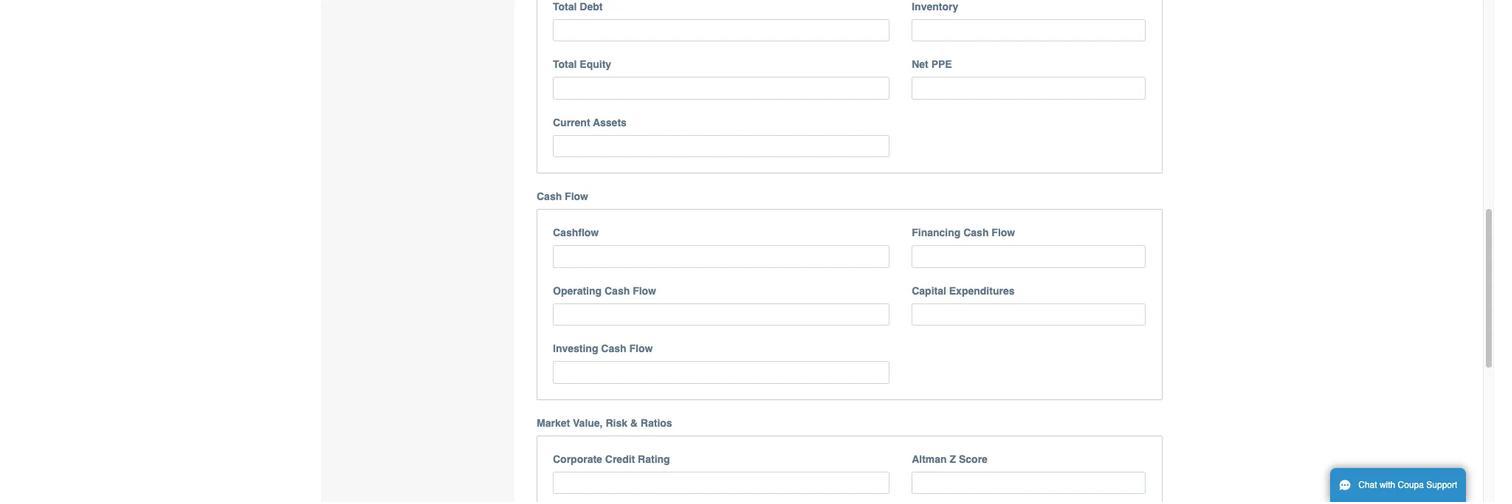 Task type: locate. For each thing, give the bounding box(es) containing it.
&
[[631, 417, 638, 429]]

total left the equity at the left top of page
[[553, 59, 577, 70]]

cash up cashflow
[[537, 191, 562, 203]]

net ppe
[[912, 59, 953, 70]]

Operating Cash Flow text field
[[553, 303, 890, 326]]

altman
[[912, 453, 947, 465]]

Investing Cash Flow text field
[[553, 361, 890, 384]]

1 total from the top
[[553, 1, 577, 12]]

current assets
[[553, 117, 627, 128]]

flow up financing cash flow text field
[[992, 227, 1016, 239]]

total
[[553, 1, 577, 12], [553, 59, 577, 70]]

investing cash flow
[[553, 343, 653, 355]]

with
[[1380, 480, 1396, 490]]

chat
[[1359, 480, 1378, 490]]

net
[[912, 59, 929, 70]]

value,
[[573, 417, 603, 429]]

flow right investing
[[630, 343, 653, 355]]

assets
[[593, 117, 627, 128]]

cash right 'operating'
[[605, 285, 630, 297]]

0 vertical spatial total
[[553, 1, 577, 12]]

corporate
[[553, 453, 603, 465]]

market value, risk & ratios
[[537, 417, 673, 429]]

Cashflow text field
[[553, 245, 890, 268]]

cash
[[537, 191, 562, 203], [964, 227, 989, 239], [605, 285, 630, 297], [601, 343, 627, 355]]

operating cash flow
[[553, 285, 657, 297]]

cash for financing cash flow
[[964, 227, 989, 239]]

corporate credit rating
[[553, 453, 670, 465]]

total left debt
[[553, 1, 577, 12]]

cash right investing
[[601, 343, 627, 355]]

1 vertical spatial total
[[553, 59, 577, 70]]

Financing Cash Flow text field
[[912, 245, 1147, 268]]

flow for operating cash flow
[[633, 285, 657, 297]]

score
[[959, 453, 988, 465]]

cash right financing
[[964, 227, 989, 239]]

chat with coupa support
[[1359, 480, 1458, 490]]

capital
[[912, 285, 947, 297]]

Corporate Credit Rating text field
[[553, 472, 890, 494]]

flow
[[565, 191, 589, 203], [992, 227, 1016, 239], [633, 285, 657, 297], [630, 343, 653, 355]]

debt
[[580, 1, 603, 12]]

flow right 'operating'
[[633, 285, 657, 297]]

ratios
[[641, 417, 673, 429]]

current
[[553, 117, 591, 128]]

operating
[[553, 285, 602, 297]]

2 total from the top
[[553, 59, 577, 70]]



Task type: describe. For each thing, give the bounding box(es) containing it.
support
[[1427, 480, 1458, 490]]

risk
[[606, 417, 628, 429]]

total debt
[[553, 1, 603, 12]]

market
[[537, 417, 570, 429]]

investing
[[553, 343, 599, 355]]

cash flow
[[537, 191, 589, 203]]

rating
[[638, 453, 670, 465]]

credit
[[606, 453, 635, 465]]

total equity
[[553, 59, 612, 70]]

flow for financing cash flow
[[992, 227, 1016, 239]]

altman z score
[[912, 453, 988, 465]]

Total Debt text field
[[553, 19, 890, 42]]

equity
[[580, 59, 612, 70]]

flow for investing cash flow
[[630, 343, 653, 355]]

z
[[950, 453, 957, 465]]

coupa
[[1399, 480, 1425, 490]]

financing cash flow
[[912, 227, 1016, 239]]

cash for operating cash flow
[[605, 285, 630, 297]]

Inventory text field
[[912, 19, 1147, 42]]

chat with coupa support button
[[1331, 468, 1467, 502]]

total for total debt
[[553, 1, 577, 12]]

capital expenditures
[[912, 285, 1015, 297]]

Altman Z Score text field
[[912, 472, 1147, 494]]

expenditures
[[950, 285, 1015, 297]]

financing
[[912, 227, 961, 239]]

ppe
[[932, 59, 953, 70]]

Capital Expenditures text field
[[912, 303, 1147, 326]]

Total Equity text field
[[553, 77, 890, 100]]

total for total equity
[[553, 59, 577, 70]]

inventory
[[912, 1, 959, 12]]

flow up cashflow
[[565, 191, 589, 203]]

cashflow
[[553, 227, 599, 239]]

Current Assets text field
[[553, 135, 890, 158]]

Net PPE text field
[[912, 77, 1147, 100]]

cash for investing cash flow
[[601, 343, 627, 355]]



Task type: vqa. For each thing, say whether or not it's contained in the screenshot.
cXML
no



